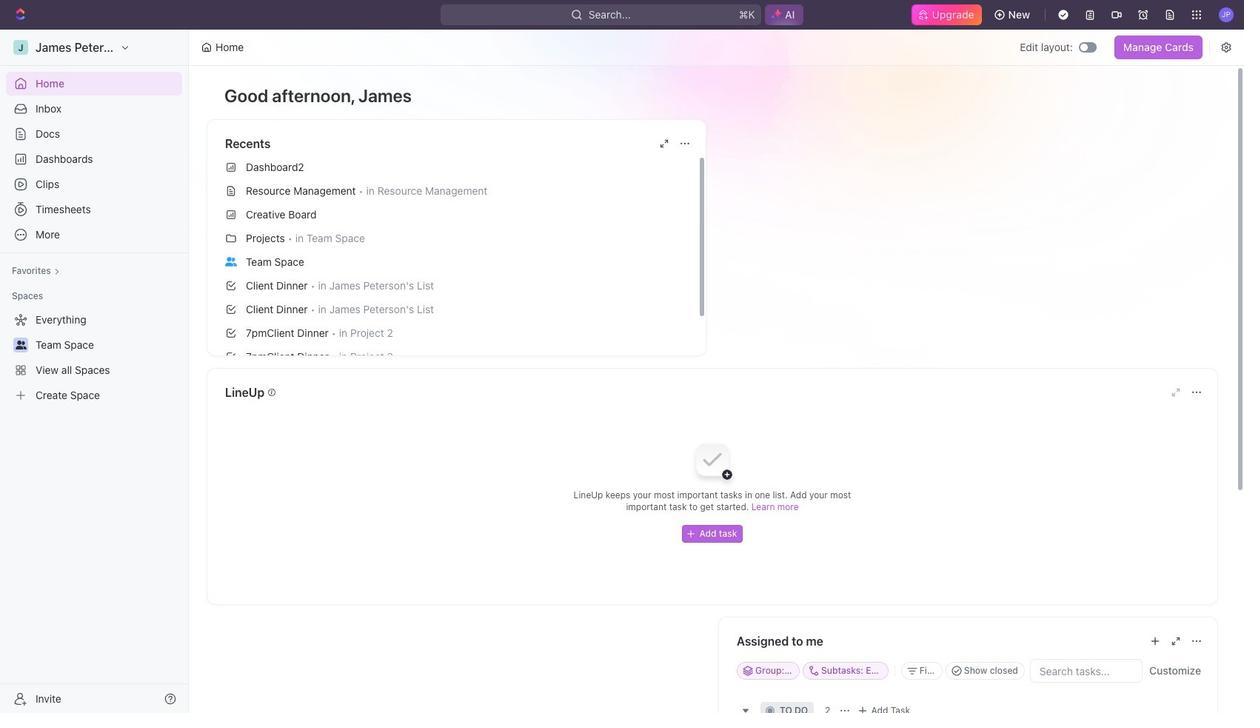 Task type: describe. For each thing, give the bounding box(es) containing it.
Search tasks... text field
[[1031, 660, 1143, 683]]

0 vertical spatial user group image
[[225, 257, 237, 266]]



Task type: locate. For each thing, give the bounding box(es) containing it.
1 vertical spatial user group image
[[15, 341, 26, 350]]

user group image inside sidebar navigation
[[15, 341, 26, 350]]

1 horizontal spatial user group image
[[225, 257, 237, 266]]

tree inside sidebar navigation
[[6, 308, 182, 408]]

tree
[[6, 308, 182, 408]]

james peterson's workspace, , element
[[13, 40, 28, 55]]

sidebar navigation
[[0, 30, 192, 714]]

0 horizontal spatial user group image
[[15, 341, 26, 350]]

user group image
[[225, 257, 237, 266], [15, 341, 26, 350]]



Task type: vqa. For each thing, say whether or not it's contained in the screenshot.
the topmost user group 'icon'
yes



